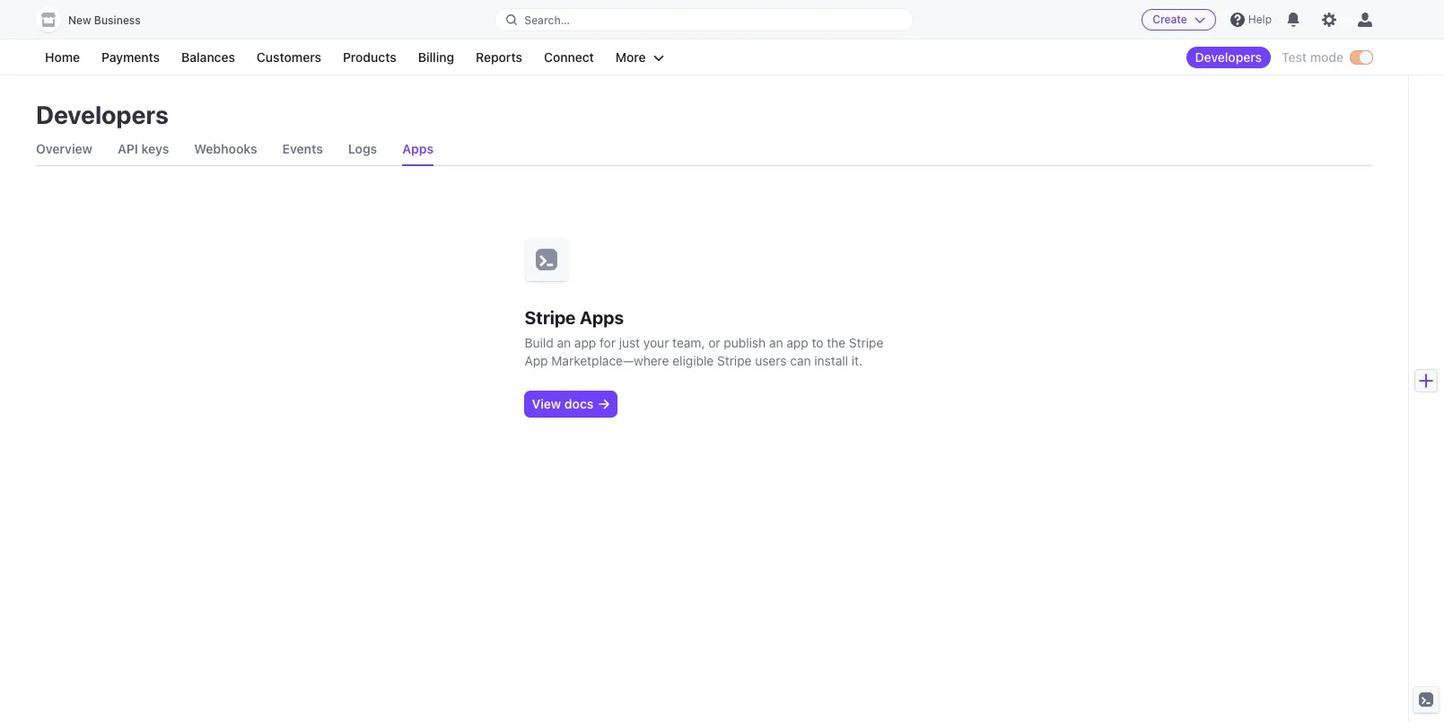 Task type: locate. For each thing, give the bounding box(es) containing it.
mode
[[1311, 49, 1344, 65]]

0 horizontal spatial app
[[575, 335, 597, 350]]

0 horizontal spatial stripe
[[525, 307, 576, 328]]

stripe up it.
[[849, 335, 884, 350]]

build
[[525, 335, 554, 350]]

an right build
[[557, 335, 571, 350]]

the
[[827, 335, 846, 350]]

just
[[619, 335, 640, 350]]

keys
[[141, 141, 169, 156]]

0 vertical spatial apps
[[403, 141, 434, 156]]

1 app from the left
[[575, 335, 597, 350]]

developers down help button
[[1196, 49, 1263, 65]]

developers link
[[1187, 47, 1272, 68]]

create
[[1153, 13, 1188, 26]]

2 an from the left
[[770, 335, 784, 350]]

1 vertical spatial apps
[[580, 307, 624, 328]]

balances link
[[172, 47, 244, 68]]

0 horizontal spatial an
[[557, 335, 571, 350]]

apps right the logs on the top of the page
[[403, 141, 434, 156]]

apps up for
[[580, 307, 624, 328]]

balances
[[181, 49, 235, 65]]

more
[[616, 49, 646, 65]]

test mode
[[1282, 49, 1344, 65]]

app
[[575, 335, 597, 350], [787, 335, 809, 350]]

help button
[[1224, 5, 1280, 34]]

1 horizontal spatial apps
[[580, 307, 624, 328]]

an up users
[[770, 335, 784, 350]]

to
[[812, 335, 824, 350]]

developers up api
[[36, 100, 169, 129]]

customers
[[257, 49, 321, 65]]

customers link
[[248, 47, 330, 68]]

1 horizontal spatial an
[[770, 335, 784, 350]]

1 vertical spatial developers
[[36, 100, 169, 129]]

team,
[[673, 335, 705, 350]]

apps
[[403, 141, 434, 156], [580, 307, 624, 328]]

tab list
[[36, 133, 1373, 166]]

view docs link
[[525, 392, 617, 417]]

1 horizontal spatial app
[[787, 335, 809, 350]]

stripe up build
[[525, 307, 576, 328]]

home
[[45, 49, 80, 65]]

1 horizontal spatial developers
[[1196, 49, 1263, 65]]

api keys
[[118, 141, 169, 156]]

app left for
[[575, 335, 597, 350]]

stripe down 'publish'
[[718, 353, 752, 368]]

an
[[557, 335, 571, 350], [770, 335, 784, 350]]

new business
[[68, 13, 141, 27]]

developers
[[1196, 49, 1263, 65], [36, 100, 169, 129]]

reports link
[[467, 47, 532, 68]]

webhooks link
[[194, 133, 257, 165]]

docs
[[565, 396, 594, 411]]

1 vertical spatial stripe
[[849, 335, 884, 350]]

reports
[[476, 49, 523, 65]]

stripe
[[525, 307, 576, 328], [849, 335, 884, 350], [718, 353, 752, 368]]

overview link
[[36, 133, 92, 165]]

events
[[283, 141, 323, 156]]

0 vertical spatial developers
[[1196, 49, 1263, 65]]

0 horizontal spatial apps
[[403, 141, 434, 156]]

help
[[1249, 13, 1273, 26]]

2 vertical spatial stripe
[[718, 353, 752, 368]]

1 horizontal spatial stripe
[[718, 353, 752, 368]]

2 horizontal spatial stripe
[[849, 335, 884, 350]]

for
[[600, 335, 616, 350]]

Search… search field
[[496, 9, 913, 31]]

view docs
[[532, 396, 594, 411]]

app up can
[[787, 335, 809, 350]]

logs
[[348, 141, 377, 156]]

products
[[343, 49, 397, 65]]



Task type: vqa. For each thing, say whether or not it's contained in the screenshot.
it.
yes



Task type: describe. For each thing, give the bounding box(es) containing it.
0 horizontal spatial developers
[[36, 100, 169, 129]]

stripe apps build an app for just your team, or publish an app to the stripe app marketplace—where eligible stripe users can install it.
[[525, 307, 884, 368]]

view
[[532, 396, 561, 411]]

payments link
[[93, 47, 169, 68]]

api keys link
[[118, 133, 169, 165]]

tab list containing overview
[[36, 133, 1373, 166]]

apps inside stripe apps build an app for just your team, or publish an app to the stripe app marketplace—where eligible stripe users can install it.
[[580, 307, 624, 328]]

install
[[815, 353, 849, 368]]

test
[[1282, 49, 1308, 65]]

connect link
[[535, 47, 603, 68]]

create button
[[1143, 9, 1217, 31]]

products link
[[334, 47, 406, 68]]

home link
[[36, 47, 89, 68]]

publish
[[724, 335, 766, 350]]

new business button
[[36, 7, 159, 32]]

billing link
[[409, 47, 463, 68]]

business
[[94, 13, 141, 27]]

apps link
[[403, 133, 434, 165]]

marketplace—where
[[552, 353, 670, 368]]

connect
[[544, 49, 594, 65]]

api
[[118, 141, 138, 156]]

or
[[709, 335, 721, 350]]

your
[[644, 335, 669, 350]]

1 an from the left
[[557, 335, 571, 350]]

Search… text field
[[496, 9, 913, 31]]

search…
[[525, 13, 570, 26]]

apps inside tab list
[[403, 141, 434, 156]]

payments
[[102, 49, 160, 65]]

eligible
[[673, 353, 714, 368]]

2 app from the left
[[787, 335, 809, 350]]

app
[[525, 353, 548, 368]]

events link
[[283, 133, 323, 165]]

more button
[[607, 47, 673, 68]]

new
[[68, 13, 91, 27]]

webhooks
[[194, 141, 257, 156]]

billing
[[418, 49, 454, 65]]

users
[[755, 353, 787, 368]]

0 vertical spatial stripe
[[525, 307, 576, 328]]

it.
[[852, 353, 863, 368]]

overview
[[36, 141, 92, 156]]

can
[[791, 353, 811, 368]]

logs link
[[348, 133, 377, 165]]



